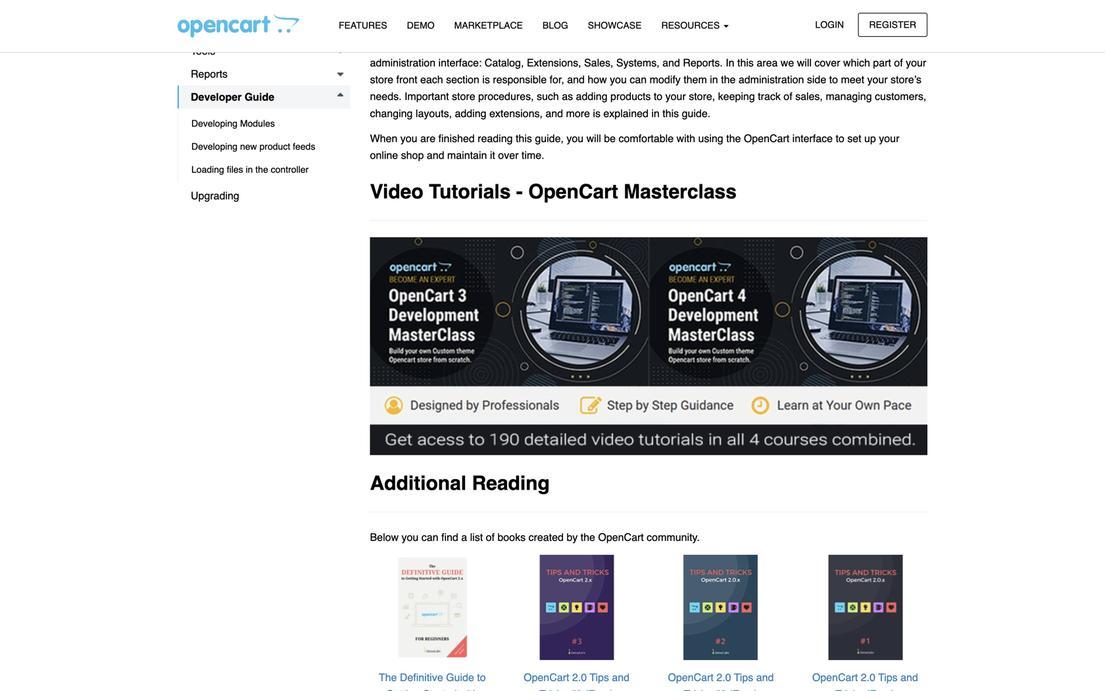 Task type: locate. For each thing, give the bounding box(es) containing it.
in
[[726, 57, 735, 69]]

as up setting
[[456, 0, 467, 1]]

can inside this guide serves as a resource to users needing direction in navigating the opencart interface. we detail the aspects involved with setting up your store: complete with keeping it up to date to the latest version, meeting the technical requirements, accessing the admin panel, and uninstallation. the user guide covers the essentials tools used for managing your store front through the administration side. we will walk you through the important sections of the administration interface: catalog, extensions, sales, systems, and reports. in this area we will cover which part of your store front each section is responsible for, and how you can modify them in the administration side to meet your store's needs. important store procedures, such as adding products to your store, keeping track of sales, managing customers, changing layouts, adding extensions, and more is explained in this guide.
[[630, 73, 647, 86]]

controller
[[271, 164, 309, 175]]

opencart 2.0 tips and tricks #2 (free)
[[668, 671, 774, 691]]

2 vertical spatial this
[[516, 132, 532, 144]]

tips
[[590, 671, 609, 683], [734, 671, 754, 683], [879, 671, 898, 683]]

the up area
[[762, 40, 776, 52]]

opencart 2.0 tips and tricks #3 (free) link
[[524, 671, 630, 691]]

free opencart book image
[[813, 554, 919, 661]]

you down the more
[[567, 132, 584, 144]]

serves
[[422, 0, 453, 1]]

guide down reports link
[[245, 91, 275, 103]]

administration up sales,
[[549, 40, 615, 52]]

2 horizontal spatial tricks
[[836, 688, 864, 691]]

tools
[[191, 45, 215, 57]]

3 tricks from the left
[[836, 688, 864, 691]]

2 horizontal spatial 2.0
[[861, 671, 876, 683]]

and inside "opencart 2.0 tips and tricks #2 (free)"
[[757, 671, 774, 683]]

-
[[517, 180, 523, 203]]

comfortable
[[619, 132, 674, 144]]

1 horizontal spatial will
[[662, 40, 676, 52]]

0 horizontal spatial through
[[493, 40, 529, 52]]

opencart tips and tricks part 2 image
[[668, 554, 775, 661]]

the up resources link
[[708, 0, 723, 1]]

this up time.
[[516, 132, 532, 144]]

responsible
[[493, 73, 547, 86]]

through down covers
[[723, 40, 759, 52]]

1 vertical spatial will
[[798, 57, 812, 69]]

and inside opencart 2.0 tips and tricks #3 (free)
[[612, 671, 630, 683]]

2 tricks from the left
[[684, 688, 712, 691]]

0 vertical spatial managing
[[370, 40, 417, 52]]

store up interface:
[[443, 40, 466, 52]]

0 vertical spatial it
[[642, 6, 647, 18]]

tricks inside "opencart 2.0 tips and tricks #2 (free)"
[[684, 688, 712, 691]]

important
[[779, 40, 823, 52]]

2 vertical spatial guide
[[446, 671, 474, 683]]

sections
[[826, 40, 865, 52]]

managing down the meet
[[826, 90, 873, 103]]

0 horizontal spatial will
[[587, 132, 602, 144]]

1 vertical spatial developing
[[192, 141, 238, 152]]

store,
[[689, 90, 716, 103]]

and inside the opencart 2.0 tips and tricks (free)
[[901, 671, 919, 683]]

opencart inside opencart 2.0 tips and tricks #3 (free)
[[524, 671, 570, 683]]

1 horizontal spatial 2.0
[[717, 671, 732, 683]]

procedures,
[[479, 90, 534, 103]]

1 horizontal spatial a
[[470, 0, 476, 1]]

2 (free) from the left
[[730, 688, 758, 691]]

1 horizontal spatial can
[[630, 73, 647, 86]]

the right by at the bottom right
[[581, 531, 596, 543]]

and inside when you are finished reading this guide, you will be comfortable with using the opencart interface to set up your online shop and maintain it over time.
[[427, 149, 445, 161]]

0 horizontal spatial this
[[516, 132, 532, 144]]

(free) inside the opencart 2.0 tips and tricks (free)
[[867, 688, 895, 691]]

to right definitive
[[477, 671, 486, 683]]

this left guide.
[[663, 107, 679, 119]]

resources link
[[652, 14, 739, 37]]

1 horizontal spatial it
[[642, 6, 647, 18]]

through up catalog,
[[493, 40, 529, 52]]

will
[[662, 40, 676, 52], [798, 57, 812, 69], [587, 132, 602, 144]]

2.0 for #3
[[573, 671, 587, 683]]

tricks inside opencart 2.0 tips and tricks #3 (free)
[[540, 688, 568, 691]]

your down part
[[868, 73, 888, 86]]

your down resource
[[482, 6, 503, 18]]

with
[[412, 6, 431, 18], [580, 6, 599, 18], [677, 132, 696, 144]]

store
[[443, 40, 466, 52], [370, 73, 394, 86], [452, 90, 476, 103]]

side
[[808, 73, 827, 86]]

reading
[[472, 472, 550, 495]]

store up needs.
[[370, 73, 394, 86]]

will right we
[[798, 57, 812, 69]]

extensions,
[[527, 57, 582, 69]]

is right section
[[483, 73, 490, 86]]

in up comfortable
[[652, 107, 660, 119]]

2 horizontal spatial tips
[[879, 671, 898, 683]]

developing modules link
[[178, 112, 351, 135]]

to
[[522, 0, 531, 1], [665, 6, 674, 18], [700, 6, 709, 18], [830, 73, 839, 86], [654, 90, 663, 103], [836, 132, 845, 144], [477, 671, 486, 683]]

1 horizontal spatial keeping
[[719, 90, 756, 103]]

2 tips from the left
[[734, 671, 754, 683]]

3 2.0 from the left
[[861, 671, 876, 683]]

as
[[456, 0, 467, 1], [562, 90, 573, 103]]

this right in
[[738, 57, 754, 69]]

it down direction
[[642, 6, 647, 18]]

reports.
[[683, 57, 723, 69]]

a left list at the left bottom of page
[[462, 531, 467, 543]]

tricks inside the opencart 2.0 tips and tricks (free)
[[836, 688, 864, 691]]

a left resource
[[470, 0, 476, 1]]

0 vertical spatial the
[[656, 23, 674, 35]]

guide right the "user"
[[702, 23, 730, 35]]

0 horizontal spatial is
[[483, 73, 490, 86]]

covers
[[733, 23, 764, 35]]

will left be
[[587, 132, 602, 144]]

0 vertical spatial guide
[[702, 23, 730, 35]]

the up getting
[[379, 671, 397, 683]]

adding up finished
[[455, 107, 487, 119]]

and
[[568, 23, 586, 35], [663, 57, 681, 69], [568, 73, 585, 86], [546, 107, 564, 119], [427, 149, 445, 161], [612, 671, 630, 683], [757, 671, 774, 683], [901, 671, 919, 683]]

front down "marketplace" link
[[469, 40, 490, 52]]

managing
[[370, 40, 417, 52], [826, 90, 873, 103]]

0 horizontal spatial it
[[490, 149, 496, 161]]

1 horizontal spatial guide
[[446, 671, 474, 683]]

maintain
[[448, 149, 487, 161]]

you up shop
[[401, 132, 418, 144]]

1 horizontal spatial tips
[[734, 671, 754, 683]]

guide up started
[[446, 671, 474, 683]]

developing modules
[[192, 118, 275, 129]]

0 horizontal spatial as
[[456, 0, 467, 1]]

0 horizontal spatial adding
[[455, 107, 487, 119]]

0 horizontal spatial a
[[462, 531, 467, 543]]

front
[[469, 40, 490, 52], [397, 73, 418, 86]]

0 horizontal spatial tricks
[[540, 688, 568, 691]]

it left over
[[490, 149, 496, 161]]

can
[[630, 73, 647, 86], [422, 531, 439, 543]]

1 developing from the top
[[192, 118, 238, 129]]

will left the walk on the right top of page
[[662, 40, 676, 52]]

it inside this guide serves as a resource to users needing direction in navigating the opencart interface. we detail the aspects involved with setting up your store: complete with keeping it up to date to the latest version, meeting the technical requirements, accessing the admin panel, and uninstallation. the user guide covers the essentials tools used for managing your store front through the administration side. we will walk you through the important sections of the administration interface: catalog, extensions, sales, systems, and reports. in this area we will cover which part of your store front each section is responsible for, and how you can modify them in the administration side to meet your store's needs. important store procedures, such as adding products to your store, keeping track of sales, managing customers, changing layouts, adding extensions, and more is explained in this guide.
[[642, 6, 647, 18]]

0 horizontal spatial up
[[467, 6, 479, 18]]

1 vertical spatial guide
[[245, 91, 275, 103]]

1 horizontal spatial up
[[650, 6, 662, 18]]

1 vertical spatial this
[[663, 107, 679, 119]]

1 vertical spatial is
[[593, 107, 601, 119]]

0 horizontal spatial (free)
[[585, 688, 614, 691]]

1 horizontal spatial (free)
[[730, 688, 758, 691]]

0 vertical spatial administration
[[549, 40, 615, 52]]

books
[[498, 531, 526, 543]]

the down version,
[[767, 23, 782, 35]]

admin
[[505, 23, 534, 35]]

can down systems, on the top
[[630, 73, 647, 86]]

tips inside opencart 2.0 tips and tricks #3 (free)
[[590, 671, 609, 683]]

tricks for #3
[[540, 688, 568, 691]]

tips inside "opencart 2.0 tips and tricks #2 (free)"
[[734, 671, 754, 683]]

tutorials
[[429, 180, 511, 203]]

2 horizontal spatial (free)
[[867, 688, 895, 691]]

2 horizontal spatial guide
[[702, 23, 730, 35]]

store down section
[[452, 90, 476, 103]]

up up marketplace
[[467, 6, 479, 18]]

up down navigating
[[650, 6, 662, 18]]

1 horizontal spatial with
[[580, 6, 599, 18]]

users
[[534, 0, 560, 1]]

0 vertical spatial store
[[443, 40, 466, 52]]

0 vertical spatial a
[[470, 0, 476, 1]]

of right track at the top of page
[[784, 90, 793, 103]]

of right list at the left bottom of page
[[486, 531, 495, 543]]

developing up loading at the left top of page
[[192, 141, 238, 152]]

a inside this guide serves as a resource to users needing direction in navigating the opencart interface. we detail the aspects involved with setting up your store: complete with keeping it up to date to the latest version, meeting the technical requirements, accessing the admin panel, and uninstallation. the user guide covers the essentials tools used for managing your store front through the administration side. we will walk you through the important sections of the administration interface: catalog, extensions, sales, systems, and reports. in this area we will cover which part of your store front each section is responsible for, and how you can modify them in the administration side to meet your store's needs. important store procedures, such as adding products to your store, keeping track of sales, managing customers, changing layouts, adding extensions, and more is explained in this guide.
[[470, 0, 476, 1]]

uninstallation.
[[589, 23, 653, 35]]

developing down developer
[[192, 118, 238, 129]]

you up reports.
[[703, 40, 720, 52]]

3 tips from the left
[[879, 671, 898, 683]]

0 horizontal spatial guide
[[245, 91, 275, 103]]

demo
[[407, 20, 435, 31]]

we up systems, on the top
[[643, 40, 659, 52]]

additional reading
[[370, 472, 550, 495]]

0 vertical spatial developing
[[192, 118, 238, 129]]

0 vertical spatial front
[[469, 40, 490, 52]]

new
[[240, 141, 257, 152]]

(free) inside opencart 2.0 tips and tricks #3 (free)
[[585, 688, 614, 691]]

2 horizontal spatial up
[[865, 132, 877, 144]]

systems,
[[617, 57, 660, 69]]

the inside when you are finished reading this guide, you will be comfortable with using the opencart interface to set up your online shop and maintain it over time.
[[727, 132, 741, 144]]

front left each
[[397, 73, 418, 86]]

1 vertical spatial a
[[462, 531, 467, 543]]

0 horizontal spatial the
[[379, 671, 397, 683]]

tools link
[[178, 39, 351, 63]]

0 vertical spatial can
[[630, 73, 647, 86]]

video
[[370, 180, 424, 203]]

set
[[848, 132, 862, 144]]

opencart
[[726, 0, 771, 1], [744, 132, 790, 144], [529, 180, 619, 203], [599, 531, 644, 543], [524, 671, 570, 683], [668, 671, 714, 683], [813, 671, 858, 683]]

guide
[[393, 0, 419, 1]]

0 horizontal spatial managing
[[370, 40, 417, 52]]

your up store's
[[906, 57, 927, 69]]

2.0
[[573, 671, 587, 683], [717, 671, 732, 683], [861, 671, 876, 683]]

2 horizontal spatial with
[[677, 132, 696, 144]]

them
[[684, 73, 707, 86]]

video tutorials - opencart masterclass
[[370, 180, 737, 203]]

is right the more
[[593, 107, 601, 119]]

2 vertical spatial will
[[587, 132, 602, 144]]

1 2.0 from the left
[[573, 671, 587, 683]]

1 horizontal spatial adding
[[576, 90, 608, 103]]

blog link
[[533, 14, 578, 37]]

the
[[656, 23, 674, 35], [379, 671, 397, 683]]

complete
[[535, 6, 578, 18]]

0 horizontal spatial 2.0
[[573, 671, 587, 683]]

1 horizontal spatial the
[[656, 23, 674, 35]]

your inside when you are finished reading this guide, you will be comfortable with using the opencart interface to set up your online shop and maintain it over time.
[[880, 132, 900, 144]]

the left latest
[[712, 6, 726, 18]]

1 tips from the left
[[590, 671, 609, 683]]

opencart tips and tricks part 3 image
[[524, 554, 630, 661]]

in right files
[[246, 164, 253, 175]]

0 horizontal spatial administration
[[370, 57, 436, 69]]

up right set
[[865, 132, 877, 144]]

the definitive guide to getting started with opencart 2.x for beginners image
[[379, 554, 486, 661]]

the down "panel,"
[[532, 40, 547, 52]]

with down needing at the top right
[[580, 6, 599, 18]]

store:
[[506, 6, 532, 18]]

adding
[[576, 90, 608, 103], [455, 107, 487, 119]]

the down developing new product feeds link
[[256, 164, 268, 175]]

resources
[[662, 20, 723, 31]]

with left using
[[677, 132, 696, 144]]

0 vertical spatial we
[[820, 0, 836, 1]]

marketplace link
[[445, 14, 533, 37]]

1 horizontal spatial administration
[[549, 40, 615, 52]]

this
[[738, 57, 754, 69], [663, 107, 679, 119], [516, 132, 532, 144]]

1 horizontal spatial tricks
[[684, 688, 712, 691]]

features
[[339, 20, 387, 31]]

the definitive guide to getting started wit
[[379, 671, 486, 691]]

interface:
[[439, 57, 482, 69]]

0 vertical spatial as
[[456, 0, 467, 1]]

your down modify
[[666, 90, 686, 103]]

keeping left track at the top of page
[[719, 90, 756, 103]]

2 2.0 from the left
[[717, 671, 732, 683]]

1 vertical spatial managing
[[826, 90, 873, 103]]

tricks
[[540, 688, 568, 691], [684, 688, 712, 691], [836, 688, 864, 691]]

when you are finished reading this guide, you will be comfortable with using the opencart interface to set up your online shop and maintain it over time.
[[370, 132, 900, 161]]

1 (free) from the left
[[585, 688, 614, 691]]

0 horizontal spatial we
[[643, 40, 659, 52]]

below you can find a list of books created by the opencart community.
[[370, 531, 700, 543]]

we
[[820, 0, 836, 1], [643, 40, 659, 52]]

2 horizontal spatial administration
[[739, 73, 805, 86]]

1 horizontal spatial as
[[562, 90, 573, 103]]

the right using
[[727, 132, 741, 144]]

1 vertical spatial can
[[422, 531, 439, 543]]

you right below on the bottom left of page
[[402, 531, 419, 543]]

0 vertical spatial adding
[[576, 90, 608, 103]]

1 vertical spatial the
[[379, 671, 397, 683]]

2 vertical spatial administration
[[739, 73, 805, 86]]

as right such
[[562, 90, 573, 103]]

keeping down direction
[[602, 6, 639, 18]]

1 vertical spatial it
[[490, 149, 496, 161]]

2 developing from the top
[[192, 141, 238, 152]]

3 (free) from the left
[[867, 688, 895, 691]]

opencart inside when you are finished reading this guide, you will be comfortable with using the opencart interface to set up your online shop and maintain it over time.
[[744, 132, 790, 144]]

your right set
[[880, 132, 900, 144]]

2 horizontal spatial will
[[798, 57, 812, 69]]

1 tricks from the left
[[540, 688, 568, 691]]

track
[[758, 90, 781, 103]]

(free)
[[585, 688, 614, 691], [730, 688, 758, 691], [867, 688, 895, 691]]

up inside when you are finished reading this guide, you will be comfortable with using the opencart interface to set up your online shop and maintain it over time.
[[865, 132, 877, 144]]

keeping
[[602, 6, 639, 18], [719, 90, 756, 103]]

1 vertical spatial front
[[397, 73, 418, 86]]

opencart - open source shopping cart solution image
[[178, 14, 300, 38]]

1 horizontal spatial is
[[593, 107, 601, 119]]

tips inside the opencart 2.0 tips and tricks (free)
[[879, 671, 898, 683]]

1 horizontal spatial through
[[723, 40, 759, 52]]

to left set
[[836, 132, 845, 144]]

(free) for #3
[[585, 688, 614, 691]]

0 horizontal spatial with
[[412, 6, 431, 18]]

(free) inside "opencart 2.0 tips and tricks #2 (free)"
[[730, 688, 758, 691]]

time.
[[522, 149, 545, 161]]

2.0 inside "opencart 2.0 tips and tricks #2 (free)"
[[717, 671, 732, 683]]

it inside when you are finished reading this guide, you will be comfortable with using the opencart interface to set up your online shop and maintain it over time.
[[490, 149, 496, 161]]

can left find
[[422, 531, 439, 543]]

administration up track at the top of page
[[739, 73, 805, 86]]

the left the "user"
[[656, 23, 674, 35]]

your
[[482, 6, 503, 18], [419, 40, 440, 52], [906, 57, 927, 69], [868, 73, 888, 86], [666, 90, 686, 103], [880, 132, 900, 144]]

finished
[[439, 132, 475, 144]]

2.0 inside the opencart 2.0 tips and tricks (free)
[[861, 671, 876, 683]]

when
[[370, 132, 398, 144]]

managing down requirements,
[[370, 40, 417, 52]]

0 vertical spatial keeping
[[602, 6, 639, 18]]

we up 'meeting'
[[820, 0, 836, 1]]

each
[[421, 73, 443, 86]]

up
[[467, 6, 479, 18], [650, 6, 662, 18], [865, 132, 877, 144]]

1 through from the left
[[493, 40, 529, 52]]

is
[[483, 73, 490, 86], [593, 107, 601, 119]]

with up "demo"
[[412, 6, 431, 18]]

adding down how
[[576, 90, 608, 103]]

2.0 inside opencart 2.0 tips and tricks #3 (free)
[[573, 671, 587, 683]]

to inside when you are finished reading this guide, you will be comfortable with using the opencart interface to set up your online shop and maintain it over time.
[[836, 132, 845, 144]]

0 horizontal spatial tips
[[590, 671, 609, 683]]

0 vertical spatial this
[[738, 57, 754, 69]]

administration up each
[[370, 57, 436, 69]]



Task type: describe. For each thing, give the bounding box(es) containing it.
developer guide
[[191, 91, 275, 103]]

the up part
[[879, 40, 894, 52]]

sales,
[[796, 90, 823, 103]]

register link
[[859, 13, 928, 37]]

area
[[757, 57, 778, 69]]

of right part
[[895, 57, 904, 69]]

2.0 for #2
[[717, 671, 732, 683]]

0 horizontal spatial can
[[422, 531, 439, 543]]

guide inside the definitive guide to getting started wit
[[446, 671, 474, 683]]

the down detail
[[837, 6, 852, 18]]

tips for #2
[[734, 671, 754, 683]]

essentials
[[785, 23, 831, 35]]

with inside when you are finished reading this guide, you will be comfortable with using the opencart interface to set up your online shop and maintain it over time.
[[677, 132, 696, 144]]

which
[[844, 57, 871, 69]]

to right date
[[700, 6, 709, 18]]

loading
[[192, 164, 224, 175]]

catalog,
[[485, 57, 524, 69]]

1 horizontal spatial we
[[820, 0, 836, 1]]

your down demo "link"
[[419, 40, 440, 52]]

important
[[405, 90, 449, 103]]

using
[[699, 132, 724, 144]]

showcase
[[588, 20, 642, 31]]

to up the store:
[[522, 0, 531, 1]]

part
[[874, 57, 892, 69]]

features link
[[329, 14, 397, 37]]

feeds
[[293, 141, 316, 152]]

aspects
[[885, 0, 921, 1]]

developer guide link
[[178, 86, 351, 109]]

upgrading
[[191, 190, 239, 202]]

in right direction
[[646, 0, 654, 1]]

setting
[[433, 6, 465, 18]]

how
[[588, 73, 607, 86]]

to down navigating
[[665, 6, 674, 18]]

1 horizontal spatial this
[[663, 107, 679, 119]]

0 horizontal spatial keeping
[[602, 6, 639, 18]]

developing new product feeds
[[192, 141, 316, 152]]

interface
[[793, 132, 833, 144]]

modules
[[240, 118, 275, 129]]

opencart inside the opencart 2.0 tips and tricks (free)
[[813, 671, 858, 683]]

to inside the definitive guide to getting started wit
[[477, 671, 486, 683]]

involved
[[370, 6, 409, 18]]

guide inside this guide serves as a resource to users needing direction in navigating the opencart interface. we detail the aspects involved with setting up your store: complete with keeping it up to date to the latest version, meeting the technical requirements, accessing the admin panel, and uninstallation. the user guide covers the essentials tools used for managing your store front through the administration side. we will walk you through the important sections of the administration interface: catalog, extensions, sales, systems, and reports. in this area we will cover which part of your store front each section is responsible for, and how you can modify them in the administration side to meet your store's needs. important store procedures, such as adding products to your store, keeping track of sales, managing customers, changing layouts, adding extensions, and more is explained in this guide.
[[702, 23, 730, 35]]

(free) for #2
[[730, 688, 758, 691]]

changing
[[370, 107, 413, 119]]

used
[[860, 23, 882, 35]]

meet
[[842, 73, 865, 86]]

list
[[470, 531, 483, 543]]

you up the products
[[610, 73, 627, 86]]

meeting
[[797, 6, 835, 18]]

guide.
[[682, 107, 711, 119]]

developing for developing new product feeds
[[192, 141, 238, 152]]

2.0 for (free)
[[861, 671, 876, 683]]

the down in
[[722, 73, 736, 86]]

opencart inside this guide serves as a resource to users needing direction in navigating the opencart interface. we detail the aspects involved with setting up your store: complete with keeping it up to date to the latest version, meeting the technical requirements, accessing the admin panel, and uninstallation. the user guide covers the essentials tools used for managing your store front through the administration side. we will walk you through the important sections of the administration interface: catalog, extensions, sales, systems, and reports. in this area we will cover which part of your store front each section is responsible for, and how you can modify them in the administration side to meet your store's needs. important store procedures, such as adding products to your store, keeping track of sales, managing customers, changing layouts, adding extensions, and more is explained in this guide.
[[726, 0, 771, 1]]

0 vertical spatial will
[[662, 40, 676, 52]]

the inside the definitive guide to getting started wit
[[379, 671, 397, 683]]

customers,
[[876, 90, 927, 103]]

opencart 2.0 tips and tricks (free) link
[[813, 671, 919, 691]]

will inside when you are finished reading this guide, you will be comfortable with using the opencart interface to set up your online shop and maintain it over time.
[[587, 132, 602, 144]]

login
[[816, 19, 845, 30]]

cover
[[815, 57, 841, 69]]

the left the admin
[[487, 23, 502, 35]]

opencart 2.0 tips and tricks #2 (free) link
[[668, 671, 774, 691]]

tips for #3
[[590, 671, 609, 683]]

tricks for #2
[[684, 688, 712, 691]]

store's
[[891, 73, 922, 86]]

extensions,
[[490, 107, 543, 119]]

community.
[[647, 531, 700, 543]]

1 vertical spatial administration
[[370, 57, 436, 69]]

resource
[[479, 0, 520, 1]]

started
[[423, 688, 457, 691]]

explained
[[604, 107, 649, 119]]

needing
[[563, 0, 600, 1]]

this guide serves as a resource to users needing direction in navigating the opencart interface. we detail the aspects involved with setting up your store: complete with keeping it up to date to the latest version, meeting the technical requirements, accessing the admin panel, and uninstallation. the user guide covers the essentials tools used for managing your store front through the administration side. we will walk you through the important sections of the administration interface: catalog, extensions, sales, systems, and reports. in this area we will cover which part of your store front each section is responsible for, and how you can modify them in the administration side to meet your store's needs. important store procedures, such as adding products to your store, keeping track of sales, managing customers, changing layouts, adding extensions, and more is explained in this guide.
[[370, 0, 927, 119]]

additional
[[370, 472, 467, 495]]

register
[[870, 19, 917, 30]]

2 vertical spatial store
[[452, 90, 476, 103]]

created
[[529, 531, 564, 543]]

a for find
[[462, 531, 467, 543]]

guide,
[[535, 132, 564, 144]]

getting
[[386, 688, 420, 691]]

2 through from the left
[[723, 40, 759, 52]]

upgrading link
[[178, 184, 351, 207]]

login link
[[805, 13, 856, 37]]

masterclass
[[624, 180, 737, 203]]

1 vertical spatial we
[[643, 40, 659, 52]]

tips for (free)
[[879, 671, 898, 683]]

of down "used"
[[868, 40, 876, 52]]

online
[[370, 149, 398, 161]]

modify
[[650, 73, 681, 86]]

accessing
[[438, 23, 484, 35]]

0 horizontal spatial front
[[397, 73, 418, 86]]

opencart 2.0 tips and tricks (free)
[[813, 671, 919, 691]]

reports link
[[178, 63, 351, 86]]

to right the side
[[830, 73, 839, 86]]

interface.
[[774, 0, 818, 1]]

2 horizontal spatial this
[[738, 57, 754, 69]]

definitive
[[400, 671, 443, 683]]

blog
[[543, 20, 569, 31]]

the inside this guide serves as a resource to users needing direction in navigating the opencart interface. we detail the aspects involved with setting up your store: complete with keeping it up to date to the latest version, meeting the technical requirements, accessing the admin panel, and uninstallation. the user guide covers the essentials tools used for managing your store front through the administration side. we will walk you through the important sections of the administration interface: catalog, extensions, sales, systems, and reports. in this area we will cover which part of your store front each section is responsible for, and how you can modify them in the administration side to meet your store's needs. important store procedures, such as adding products to your store, keeping track of sales, managing customers, changing layouts, adding extensions, and more is explained in this guide.
[[656, 23, 674, 35]]

detail
[[839, 0, 864, 1]]

system
[[191, 22, 226, 34]]

more
[[566, 107, 590, 119]]

opencart inside "opencart 2.0 tips and tricks #2 (free)"
[[668, 671, 714, 683]]

demo link
[[397, 14, 445, 37]]

to down modify
[[654, 90, 663, 103]]

loading files in the controller
[[192, 164, 309, 175]]

user
[[677, 23, 699, 35]]

developing for developing modules
[[192, 118, 238, 129]]

direction
[[603, 0, 643, 1]]

1 vertical spatial as
[[562, 90, 573, 103]]

by
[[567, 531, 578, 543]]

tricks for (free)
[[836, 688, 864, 691]]

opencart 2.0 tips and tricks #3 (free)
[[524, 671, 630, 691]]

1 vertical spatial store
[[370, 73, 394, 86]]

loading files in the controller link
[[178, 158, 351, 181]]

this
[[370, 0, 390, 1]]

in right them
[[710, 73, 719, 86]]

side.
[[618, 40, 640, 52]]

1 horizontal spatial front
[[469, 40, 490, 52]]

shop
[[401, 149, 424, 161]]

requirements,
[[370, 23, 435, 35]]

technical
[[855, 6, 897, 18]]

#2
[[715, 688, 727, 691]]

1 vertical spatial adding
[[455, 107, 487, 119]]

layouts,
[[416, 107, 452, 119]]

a for as
[[470, 0, 476, 1]]

this inside when you are finished reading this guide, you will be comfortable with using the opencart interface to set up your online shop and maintain it over time.
[[516, 132, 532, 144]]

for,
[[550, 73, 565, 86]]

walk
[[679, 40, 700, 52]]

#3
[[571, 688, 582, 691]]

sales,
[[585, 57, 614, 69]]

1 horizontal spatial managing
[[826, 90, 873, 103]]

1 vertical spatial keeping
[[719, 90, 756, 103]]

reading
[[478, 132, 513, 144]]

the up technical
[[867, 0, 882, 1]]

0 vertical spatial is
[[483, 73, 490, 86]]



Task type: vqa. For each thing, say whether or not it's contained in the screenshot.
The Definitive Guide To Getting Started With Opencart 2.X For Beginners (Free) link on the bottom
no



